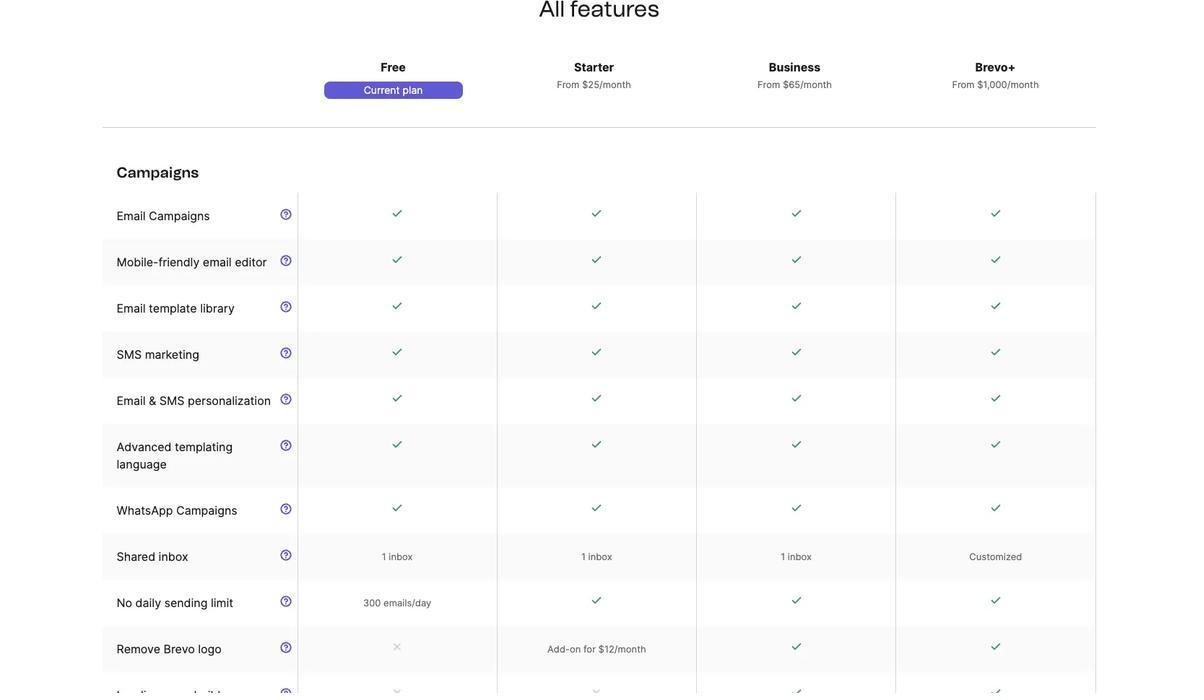 Task type: describe. For each thing, give the bounding box(es) containing it.
remove
[[117, 642, 160, 657]]

no
[[117, 596, 132, 611]]

for
[[584, 644, 596, 655]]

add-on for $12 /month
[[548, 644, 646, 655]]

from for brevo+
[[953, 79, 975, 90]]

brevo+ from $1,000/ month
[[953, 60, 1039, 90]]

email for email campaigns
[[117, 209, 146, 223]]

shared
[[117, 550, 155, 564]]

&
[[149, 394, 156, 408]]

email template library
[[117, 301, 235, 316]]

from for business
[[758, 79, 781, 90]]

campaigns for email
[[149, 209, 210, 223]]

starter
[[574, 60, 614, 74]]

3 1 inbox from the left
[[781, 551, 812, 563]]

whatsapp
[[117, 504, 173, 518]]

templating
[[175, 440, 233, 454]]

library
[[200, 301, 235, 316]]

remove brevo logo
[[117, 642, 222, 657]]

month for business
[[804, 79, 832, 90]]

email campaigns
[[117, 209, 210, 223]]

marketing
[[145, 348, 199, 362]]

mobile-
[[117, 255, 159, 270]]

mobile-friendly email editor
[[117, 255, 267, 270]]

current plan
[[364, 84, 423, 96]]

1 1 from the left
[[382, 551, 386, 563]]

sending
[[164, 596, 208, 611]]

1 horizontal spatial sms
[[160, 394, 185, 408]]

month for starter
[[603, 79, 631, 90]]

on
[[570, 644, 581, 655]]

from for starter
[[557, 79, 580, 90]]

$25/
[[582, 79, 603, 90]]

campaigns for whatsapp
[[176, 504, 237, 518]]

language
[[117, 457, 167, 472]]

$1,000/
[[978, 79, 1011, 90]]

add-
[[548, 644, 570, 655]]



Task type: locate. For each thing, give the bounding box(es) containing it.
0 horizontal spatial sms
[[117, 348, 142, 362]]

month for brevo+
[[1011, 79, 1039, 90]]

month
[[603, 79, 631, 90], [804, 79, 832, 90], [1011, 79, 1039, 90]]

personalization
[[188, 394, 271, 408]]

month down business
[[804, 79, 832, 90]]

customized
[[970, 551, 1023, 563]]

current
[[364, 84, 400, 96]]

brevo+
[[976, 60, 1016, 74]]

advanced
[[117, 440, 172, 454]]

from inside business from $65/ month
[[758, 79, 781, 90]]

sms left marketing
[[117, 348, 142, 362]]

2 horizontal spatial month
[[1011, 79, 1039, 90]]

2 from from the left
[[758, 79, 781, 90]]

campaigns
[[117, 164, 199, 181], [149, 209, 210, 223], [176, 504, 237, 518]]

no daily sending limit
[[117, 596, 233, 611]]

2 email from the top
[[117, 301, 146, 316]]

2 horizontal spatial 1
[[781, 551, 786, 563]]

month down 'brevo+' at the right top of page
[[1011, 79, 1039, 90]]

2 horizontal spatial from
[[953, 79, 975, 90]]

editor
[[235, 255, 267, 270]]

0 vertical spatial sms
[[117, 348, 142, 362]]

sms
[[117, 348, 142, 362], [160, 394, 185, 408]]

2 month from the left
[[804, 79, 832, 90]]

1 inbox
[[382, 551, 413, 563], [582, 551, 613, 563], [781, 551, 812, 563]]

limit
[[211, 596, 233, 611]]

3 from from the left
[[953, 79, 975, 90]]

email
[[117, 209, 146, 223], [117, 301, 146, 316], [117, 394, 146, 408]]

daily
[[136, 596, 161, 611]]

1 vertical spatial email
[[117, 301, 146, 316]]

2 horizontal spatial 1 inbox
[[781, 551, 812, 563]]

starter from $25/ month
[[557, 60, 631, 90]]

2 vertical spatial email
[[117, 394, 146, 408]]

0 vertical spatial email
[[117, 209, 146, 223]]

3 month from the left
[[1011, 79, 1039, 90]]

1 vertical spatial sms
[[160, 394, 185, 408]]

campaigns up friendly in the left of the page
[[149, 209, 210, 223]]

1 horizontal spatial month
[[804, 79, 832, 90]]

2 1 from the left
[[582, 551, 586, 563]]

from left the $1,000/
[[953, 79, 975, 90]]

0 horizontal spatial from
[[557, 79, 580, 90]]

$12
[[599, 644, 615, 655]]

emails/day
[[384, 598, 432, 609]]

campaigns right whatsapp
[[176, 504, 237, 518]]

from inside the brevo+ from $1,000/ month
[[953, 79, 975, 90]]

0 horizontal spatial month
[[603, 79, 631, 90]]

plan
[[403, 84, 423, 96]]

whatsapp campaigns
[[117, 504, 237, 518]]

email for email & sms personalization
[[117, 394, 146, 408]]

1 from from the left
[[557, 79, 580, 90]]

email for email template library
[[117, 301, 146, 316]]

campaigns up email campaigns
[[117, 164, 199, 181]]

/month
[[615, 644, 646, 655]]

email up the mobile-
[[117, 209, 146, 223]]

1 month from the left
[[603, 79, 631, 90]]

1 horizontal spatial 1
[[582, 551, 586, 563]]

sms marketing
[[117, 348, 199, 362]]

3 1 from the left
[[781, 551, 786, 563]]

logo
[[198, 642, 222, 657]]

3 email from the top
[[117, 394, 146, 408]]

1
[[382, 551, 386, 563], [582, 551, 586, 563], [781, 551, 786, 563]]

from left $65/
[[758, 79, 781, 90]]

0 horizontal spatial 1 inbox
[[382, 551, 413, 563]]

month inside business from $65/ month
[[804, 79, 832, 90]]

2 1 inbox from the left
[[582, 551, 613, 563]]

advanced templating language
[[117, 440, 233, 472]]

$65/
[[783, 79, 804, 90]]

1 horizontal spatial from
[[758, 79, 781, 90]]

1 email from the top
[[117, 209, 146, 223]]

friendly
[[159, 255, 200, 270]]

month inside the brevo+ from $1,000/ month
[[1011, 79, 1039, 90]]

2 vertical spatial campaigns
[[176, 504, 237, 518]]

sms right "&" at the bottom of the page
[[160, 394, 185, 408]]

month inside starter from $25/ month
[[603, 79, 631, 90]]

month down starter
[[603, 79, 631, 90]]

1 1 inbox from the left
[[382, 551, 413, 563]]

300 emails/day
[[363, 598, 432, 609]]

1 horizontal spatial 1 inbox
[[582, 551, 613, 563]]

email
[[203, 255, 232, 270]]

business
[[769, 60, 821, 74]]

1 vertical spatial campaigns
[[149, 209, 210, 223]]

shared inbox
[[117, 550, 188, 564]]

brevo
[[164, 642, 195, 657]]

template
[[149, 301, 197, 316]]

email left "&" at the bottom of the page
[[117, 394, 146, 408]]

from
[[557, 79, 580, 90], [758, 79, 781, 90], [953, 79, 975, 90]]

email & sms personalization
[[117, 394, 271, 408]]

from inside starter from $25/ month
[[557, 79, 580, 90]]

0 horizontal spatial 1
[[382, 551, 386, 563]]

free
[[381, 60, 406, 74]]

inbox
[[159, 550, 188, 564], [389, 551, 413, 563], [589, 551, 613, 563], [788, 551, 812, 563]]

business from $65/ month
[[758, 60, 832, 90]]

300
[[363, 598, 381, 609]]

email left the template
[[117, 301, 146, 316]]

0 vertical spatial campaigns
[[117, 164, 199, 181]]

from left $25/
[[557, 79, 580, 90]]



Task type: vqa. For each thing, say whether or not it's contained in the screenshot.
ONLY inside the An email containing a double opt-in link will be sent after the form is submitted. Subscribers will be added to the selected list(s) only after clicking the double opt-in link. Recommended for GDPR compliance
no



